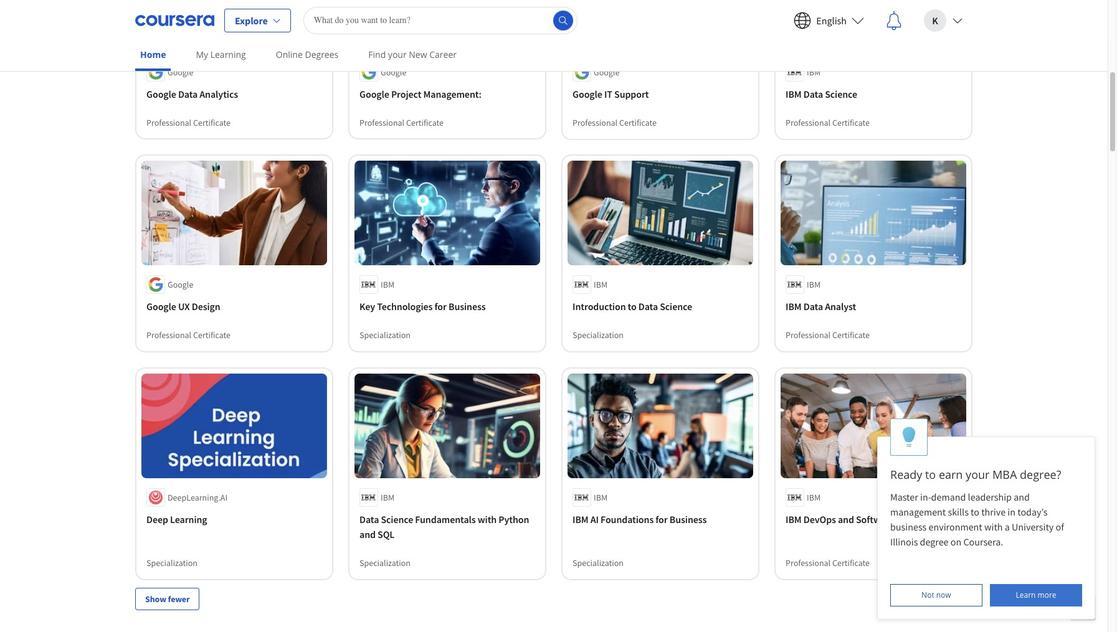 Task type: describe. For each thing, give the bounding box(es) containing it.
more
[[1038, 590, 1057, 601]]

new
[[409, 49, 427, 60]]

ibm devops and software engineering
[[786, 513, 948, 526]]

science inside ibm data science link
[[826, 87, 858, 100]]

show
[[145, 594, 166, 605]]

google down home link
[[147, 87, 176, 100]]

english button
[[785, 0, 875, 40]]

key technologies for business link
[[360, 299, 536, 314]]

introduction
[[573, 300, 626, 313]]

data inside introduction to data science link
[[639, 300, 658, 313]]

professional for google project management:
[[360, 117, 405, 128]]

in-
[[921, 491, 932, 504]]

key
[[360, 300, 375, 313]]

master
[[891, 491, 919, 504]]

1 horizontal spatial for
[[656, 513, 668, 526]]

find
[[369, 49, 386, 60]]

ibm devops and software engineering link
[[786, 512, 962, 527]]

learning for my learning
[[211, 49, 246, 60]]

career
[[430, 49, 457, 60]]

deep learning
[[147, 513, 207, 526]]

google it support link
[[573, 86, 749, 101]]

support
[[615, 87, 649, 100]]

engineering
[[897, 513, 948, 526]]

data science fundamentals with python and sql link
[[360, 512, 536, 542]]

data for google data analytics
[[178, 87, 198, 100]]

introduction to data science
[[573, 300, 693, 313]]

learn more link
[[991, 585, 1083, 607]]

professional certificate for analytics
[[147, 117, 231, 128]]

learning for deep learning
[[170, 513, 207, 526]]

on
[[951, 536, 962, 549]]

with inside data science fundamentals with python and sql
[[478, 513, 497, 526]]

google ux design
[[147, 300, 220, 313]]

leadership
[[969, 491, 1013, 504]]

sql
[[378, 528, 395, 541]]

explore button
[[224, 8, 291, 32]]

help center image
[[1076, 600, 1091, 615]]

fewer
[[168, 594, 190, 605]]

0 vertical spatial your
[[388, 49, 407, 60]]

ibm data analyst link
[[786, 299, 962, 314]]

k
[[933, 14, 939, 26]]

and inside data science fundamentals with python and sql
[[360, 528, 376, 541]]

certificate for science
[[833, 117, 870, 128]]

professional for ibm devops and software engineering
[[786, 558, 831, 569]]

it
[[605, 87, 613, 100]]

specialization for introduction
[[573, 330, 624, 341]]

science inside data science fundamentals with python and sql
[[381, 513, 414, 526]]

technologies
[[377, 300, 433, 313]]

alice element
[[878, 419, 1096, 620]]

data for ibm data analyst
[[804, 300, 824, 313]]

online degrees
[[276, 49, 339, 60]]

key technologies for business
[[360, 300, 486, 313]]

demand
[[932, 491, 967, 504]]

explore
[[235, 14, 268, 26]]

environment
[[929, 521, 983, 534]]

degrees
[[305, 49, 339, 60]]

of
[[1057, 521, 1065, 534]]

0 horizontal spatial business
[[449, 300, 486, 313]]

google down find
[[381, 66, 407, 77]]

ibm data analyst
[[786, 300, 857, 313]]

certificate for support
[[620, 117, 657, 128]]

not
[[922, 590, 935, 601]]

ai
[[591, 513, 599, 526]]

english
[[817, 14, 847, 26]]

deep
[[147, 513, 168, 526]]

deeplearning.ai
[[168, 492, 228, 503]]

google it support
[[573, 87, 649, 100]]

foundations
[[601, 513, 654, 526]]

find your new career link
[[364, 41, 462, 69]]

coursera image
[[135, 10, 214, 30]]

lightbulb tip image
[[903, 427, 916, 449]]

with inside master in-demand leadership and management skills to thrive in today's business environment with a university of illinois degree on coursera.
[[985, 521, 1004, 534]]

illinois
[[891, 536, 919, 549]]

to inside master in-demand leadership and management skills to thrive in today's business environment with a university of illinois degree on coursera.
[[971, 506, 980, 519]]

ibm data science link
[[786, 86, 962, 101]]

ibm data science
[[786, 87, 858, 100]]

a
[[1006, 521, 1011, 534]]

online degrees link
[[271, 41, 344, 69]]

data for ibm data science
[[804, 87, 824, 100]]

master in-demand leadership and management skills to thrive in today's business environment with a university of illinois degree on coursera.
[[891, 491, 1067, 549]]

google up it
[[594, 66, 620, 77]]

not now
[[922, 590, 952, 601]]

introduction to data science link
[[573, 299, 749, 314]]

google up google ux design
[[168, 279, 194, 290]]

design
[[192, 300, 220, 313]]

online
[[276, 49, 303, 60]]

business
[[891, 521, 927, 534]]

data science fundamentals with python and sql
[[360, 513, 530, 541]]



Task type: locate. For each thing, give the bounding box(es) containing it.
home link
[[135, 41, 171, 71]]

professional down the project
[[360, 117, 405, 128]]

ux
[[178, 300, 190, 313]]

business right "technologies"
[[449, 300, 486, 313]]

0 horizontal spatial science
[[381, 513, 414, 526]]

professional certificate down ibm data science
[[786, 117, 870, 128]]

professional certificate
[[147, 117, 231, 128], [360, 117, 444, 128], [573, 117, 657, 128], [786, 117, 870, 128], [147, 330, 231, 341], [786, 330, 870, 341], [786, 558, 870, 569]]

business
[[449, 300, 486, 313], [670, 513, 707, 526]]

to inside the most popular certificates collection element
[[628, 300, 637, 313]]

my learning
[[196, 49, 246, 60]]

None search field
[[303, 7, 578, 34]]

thrive
[[982, 506, 1006, 519]]

0 horizontal spatial for
[[435, 300, 447, 313]]

0 horizontal spatial with
[[478, 513, 497, 526]]

1 vertical spatial and
[[839, 513, 855, 526]]

your up leadership
[[967, 468, 990, 483]]

university
[[1013, 521, 1055, 534]]

data inside google data analytics link
[[178, 87, 198, 100]]

2 horizontal spatial to
[[971, 506, 980, 519]]

and right 'devops'
[[839, 513, 855, 526]]

data inside ibm data analyst link
[[804, 300, 824, 313]]

google left the project
[[360, 87, 390, 100]]

business right foundations on the right
[[670, 513, 707, 526]]

for right foundations on the right
[[656, 513, 668, 526]]

specialization for key
[[360, 330, 411, 341]]

to right the skills
[[971, 506, 980, 519]]

certificate down support on the right of the page
[[620, 117, 657, 128]]

certificate for and
[[833, 558, 870, 569]]

and left sql
[[360, 528, 376, 541]]

professional certificate down ux
[[147, 330, 231, 341]]

1 vertical spatial science
[[660, 300, 693, 313]]

learn
[[1017, 590, 1037, 601]]

0 horizontal spatial and
[[360, 528, 376, 541]]

professional certificate down 'devops'
[[786, 558, 870, 569]]

and inside master in-demand leadership and management skills to thrive in today's business environment with a university of illinois degree on coursera.
[[1015, 491, 1031, 504]]

professional certificate for support
[[573, 117, 657, 128]]

data inside ibm data science link
[[804, 87, 824, 100]]

1 vertical spatial your
[[967, 468, 990, 483]]

ibm ai foundations for business link
[[573, 512, 749, 527]]

management:
[[424, 87, 482, 100]]

google data analytics
[[147, 87, 238, 100]]

1 vertical spatial business
[[670, 513, 707, 526]]

1 horizontal spatial science
[[660, 300, 693, 313]]

certificate for analyst
[[833, 330, 870, 341]]

2 vertical spatial and
[[360, 528, 376, 541]]

science
[[826, 87, 858, 100], [660, 300, 693, 313], [381, 513, 414, 526]]

degree?
[[1021, 468, 1062, 483]]

2 horizontal spatial science
[[826, 87, 858, 100]]

professional down ibm data analyst at the right
[[786, 330, 831, 341]]

data
[[178, 87, 198, 100], [804, 87, 824, 100], [639, 300, 658, 313], [804, 300, 824, 313], [360, 513, 379, 526]]

k button
[[915, 0, 973, 40]]

with
[[478, 513, 497, 526], [985, 521, 1004, 534]]

1 vertical spatial learning
[[170, 513, 207, 526]]

google up google data analytics
[[168, 66, 194, 77]]

certificate down the ibm devops and software engineering
[[833, 558, 870, 569]]

professional down 'devops'
[[786, 558, 831, 569]]

learning down deeplearning.ai
[[170, 513, 207, 526]]

0 vertical spatial learning
[[211, 49, 246, 60]]

to for ready
[[926, 468, 937, 483]]

professional certificate down google data analytics
[[147, 117, 231, 128]]

your inside alice element
[[967, 468, 990, 483]]

to right introduction
[[628, 300, 637, 313]]

0 horizontal spatial your
[[388, 49, 407, 60]]

specialization
[[360, 330, 411, 341], [573, 330, 624, 341], [147, 558, 198, 569], [360, 558, 411, 569], [573, 558, 624, 569]]

specialization down introduction
[[573, 330, 624, 341]]

devops
[[804, 513, 837, 526]]

skills
[[949, 506, 970, 519]]

professional certificate for management:
[[360, 117, 444, 128]]

1 horizontal spatial with
[[985, 521, 1004, 534]]

professional down ibm data science
[[786, 117, 831, 128]]

0 vertical spatial and
[[1015, 491, 1031, 504]]

certificate down design
[[193, 330, 231, 341]]

analytics
[[200, 87, 238, 100]]

degree
[[921, 536, 949, 549]]

professional for google data analytics
[[147, 117, 192, 128]]

0 vertical spatial science
[[826, 87, 858, 100]]

fundamentals
[[415, 513, 476, 526]]

now
[[937, 590, 952, 601]]

specialization for deep
[[147, 558, 198, 569]]

0 vertical spatial to
[[628, 300, 637, 313]]

ready
[[891, 468, 923, 483]]

certificate for management:
[[407, 117, 444, 128]]

1 horizontal spatial and
[[839, 513, 855, 526]]

to left the earn
[[926, 468, 937, 483]]

learning
[[211, 49, 246, 60], [170, 513, 207, 526]]

for right "technologies"
[[435, 300, 447, 313]]

science inside introduction to data science link
[[660, 300, 693, 313]]

1 horizontal spatial your
[[967, 468, 990, 483]]

certificate for design
[[193, 330, 231, 341]]

today's
[[1018, 506, 1048, 519]]

professional
[[147, 117, 192, 128], [360, 117, 405, 128], [573, 117, 618, 128], [786, 117, 831, 128], [147, 330, 192, 341], [786, 330, 831, 341], [786, 558, 831, 569]]

1 horizontal spatial business
[[670, 513, 707, 526]]

home
[[140, 49, 166, 60]]

0 horizontal spatial to
[[628, 300, 637, 313]]

learning inside deep learning link
[[170, 513, 207, 526]]

specialization down sql
[[360, 558, 411, 569]]

professional down google data analytics
[[147, 117, 192, 128]]

learn more
[[1017, 590, 1057, 601]]

0 vertical spatial for
[[435, 300, 447, 313]]

1 horizontal spatial learning
[[211, 49, 246, 60]]

google project management:
[[360, 87, 482, 100]]

1 vertical spatial for
[[656, 513, 668, 526]]

show fewer
[[145, 594, 190, 605]]

professional certificate for and
[[786, 558, 870, 569]]

2 horizontal spatial and
[[1015, 491, 1031, 504]]

with left the a
[[985, 521, 1004, 534]]

0 vertical spatial business
[[449, 300, 486, 313]]

professional certificate down ibm data analyst at the right
[[786, 330, 870, 341]]

professional certificate down google it support
[[573, 117, 657, 128]]

data inside data science fundamentals with python and sql
[[360, 513, 379, 526]]

analyst
[[826, 300, 857, 313]]

professional certificate for design
[[147, 330, 231, 341]]

find your new career
[[369, 49, 457, 60]]

certificate down analyst
[[833, 330, 870, 341]]

software
[[857, 513, 895, 526]]

in
[[1008, 506, 1016, 519]]

show fewer button
[[135, 588, 200, 611]]

google project management: link
[[360, 86, 536, 101]]

project
[[391, 87, 422, 100]]

python
[[499, 513, 530, 526]]

with left the python
[[478, 513, 497, 526]]

google left it
[[573, 87, 603, 100]]

management
[[891, 506, 947, 519]]

ready to earn your mba degree?
[[891, 468, 1062, 483]]

for
[[435, 300, 447, 313], [656, 513, 668, 526]]

coursera.
[[964, 536, 1004, 549]]

google left ux
[[147, 300, 176, 313]]

my learning link
[[191, 41, 251, 69]]

certificate down ibm data science link
[[833, 117, 870, 128]]

specialization up the show fewer "button"
[[147, 558, 198, 569]]

specialization for data
[[360, 558, 411, 569]]

deep learning link
[[147, 512, 322, 527]]

not now button
[[891, 585, 983, 607]]

professional for ibm data analyst
[[786, 330, 831, 341]]

google data analytics link
[[147, 86, 322, 101]]

professional certificate down the project
[[360, 117, 444, 128]]

most popular certificates collection element
[[128, 0, 981, 631]]

to for introduction
[[628, 300, 637, 313]]

to
[[628, 300, 637, 313], [926, 468, 937, 483], [971, 506, 980, 519]]

learning inside my learning link
[[211, 49, 246, 60]]

0 horizontal spatial learning
[[170, 513, 207, 526]]

mba
[[993, 468, 1018, 483]]

What do you want to learn? text field
[[303, 7, 578, 34]]

your right find
[[388, 49, 407, 60]]

earn
[[940, 468, 964, 483]]

professional for google it support
[[573, 117, 618, 128]]

professional for google ux design
[[147, 330, 192, 341]]

professional down it
[[573, 117, 618, 128]]

1 horizontal spatial to
[[926, 468, 937, 483]]

and up in
[[1015, 491, 1031, 504]]

certificate down google project management:
[[407, 117, 444, 128]]

your
[[388, 49, 407, 60], [967, 468, 990, 483]]

specialization down ai
[[573, 558, 624, 569]]

certificate for analytics
[[193, 117, 231, 128]]

2 vertical spatial science
[[381, 513, 414, 526]]

2 vertical spatial to
[[971, 506, 980, 519]]

professional down google ux design
[[147, 330, 192, 341]]

specialization for ibm
[[573, 558, 624, 569]]

specialization down key
[[360, 330, 411, 341]]

learning right my
[[211, 49, 246, 60]]

1 vertical spatial to
[[926, 468, 937, 483]]

google ux design link
[[147, 299, 322, 314]]

ibm ai foundations for business
[[573, 513, 707, 526]]

my
[[196, 49, 208, 60]]

professional certificate for analyst
[[786, 330, 870, 341]]

professional for ibm data science
[[786, 117, 831, 128]]

certificate down analytics
[[193, 117, 231, 128]]

ibm
[[807, 66, 821, 77], [786, 87, 802, 100], [381, 279, 395, 290], [594, 279, 608, 290], [807, 279, 821, 290], [786, 300, 802, 313], [381, 492, 395, 503], [594, 492, 608, 503], [807, 492, 821, 503], [573, 513, 589, 526], [786, 513, 802, 526]]

professional certificate for science
[[786, 117, 870, 128]]



Task type: vqa. For each thing, say whether or not it's contained in the screenshot.
the IBM within the "ibm devops and software engineering" link
yes



